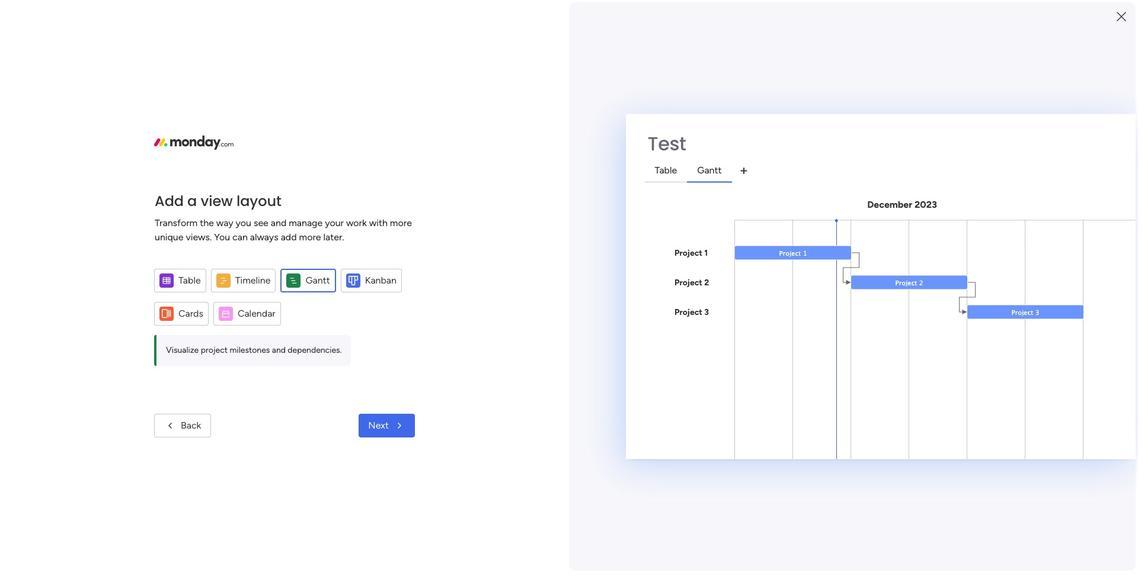 Task type: describe. For each thing, give the bounding box(es) containing it.
templates inside button
[[992, 413, 1034, 424]]

project 1
[[779, 249, 807, 257]]

explore templates
[[958, 413, 1034, 424]]

complete profile
[[937, 194, 1004, 205]]

help center element
[[907, 530, 1085, 574]]

(inbox)
[[299, 307, 334, 320]]

0 vertical spatial in
[[691, 7, 698, 17]]

visualize project milestones and dependencies.
[[166, 345, 342, 355]]

0 horizontal spatial more
[[299, 232, 321, 243]]

install
[[937, 209, 960, 220]]

0 horizontal spatial learn
[[907, 451, 931, 462]]

click
[[718, 7, 735, 17]]

with inside transform the way you see and manage your work with more unique views. you can always add more later.
[[369, 217, 388, 229]]

workflow
[[963, 372, 1002, 384]]

management for work management > main workspace
[[269, 260, 317, 270]]

1 horizontal spatial more
[[390, 217, 412, 229]]

timeline
[[235, 275, 271, 286]]

started
[[985, 485, 1013, 495]]

gantt button
[[281, 269, 336, 293]]

&
[[933, 451, 939, 462]]

register in one click →
[[656, 7, 747, 17]]

your inside transform the way you see and manage your work with more unique views. you can always add more later.
[[325, 217, 344, 229]]

main
[[327, 260, 345, 270]]

back button
[[154, 414, 211, 438]]

update feed (inbox)
[[235, 307, 334, 320]]

dependencies.
[[288, 345, 342, 355]]

our
[[962, 209, 977, 220]]

join
[[476, 7, 493, 17]]

our
[[520, 7, 533, 17]]

visualize
[[166, 345, 199, 355]]

kanban button
[[341, 269, 402, 293]]

december 2023
[[867, 199, 937, 210]]

getting started element
[[907, 473, 1085, 521]]

one
[[700, 7, 715, 17]]

learn inside getting started learn how monday.com works
[[954, 499, 975, 509]]

calendar button
[[213, 302, 281, 326]]

transform
[[155, 217, 198, 229]]

open update feed (inbox) image
[[219, 306, 233, 320]]

us
[[495, 7, 504, 17]]

way
[[216, 217, 233, 229]]

project
[[201, 345, 228, 355]]

install our mobile app link
[[937, 208, 1085, 222]]

with inside boost your workflow in minutes with ready-made templates
[[1050, 372, 1069, 384]]

templates image image
[[918, 280, 1074, 362]]

a
[[187, 191, 197, 211]]

project management
[[251, 241, 342, 252]]

ready-
[[914, 386, 942, 398]]

can
[[232, 232, 248, 243]]

explore templates button
[[914, 407, 1078, 430]]

boost your workflow in minutes with ready-made templates
[[914, 372, 1069, 398]]

timeline button
[[211, 269, 276, 293]]

transform the way you see and manage your work with more unique views. you can always add more later.
[[155, 217, 412, 243]]

minutes
[[1014, 372, 1048, 384]]

project 3
[[1012, 309, 1040, 316]]

test
[[648, 130, 686, 157]]

back
[[181, 420, 201, 432]]

kanban
[[365, 275, 397, 286]]

table
[[178, 275, 201, 286]]

next
[[368, 420, 389, 432]]

milestones
[[230, 345, 270, 355]]

work management button
[[226, 370, 543, 422]]

work management
[[289, 399, 363, 410]]

workspaces navigation
[[8, 139, 116, 158]]

online
[[535, 7, 559, 17]]

✨ join us for our online conference dec 14th
[[460, 7, 645, 17]]

workspaces
[[253, 347, 312, 360]]

add
[[281, 232, 297, 243]]

monday.com
[[994, 499, 1042, 509]]

>
[[320, 260, 325, 270]]

explore
[[958, 413, 990, 424]]

conference
[[561, 7, 607, 17]]

december
[[867, 199, 912, 210]]

work management > main workspace
[[248, 260, 387, 270]]

getting
[[954, 485, 983, 495]]

table button
[[154, 269, 206, 293]]

get
[[942, 451, 956, 462]]

work for work management
[[289, 399, 309, 410]]

management
[[285, 241, 342, 252]]



Task type: locate. For each thing, give the bounding box(es) containing it.
management down project management
[[269, 260, 317, 270]]

0 vertical spatial learn
[[907, 451, 931, 462]]

1 vertical spatial learn
[[954, 499, 975, 509]]

1 vertical spatial complete
[[937, 194, 976, 205]]

and right milestones
[[272, 345, 286, 355]]

0 vertical spatial more
[[390, 217, 412, 229]]

logo image
[[154, 136, 234, 150]]

register in one click → link
[[656, 7, 747, 17]]

work up workspace
[[346, 217, 367, 229]]

dec
[[609, 7, 625, 17]]

learn down getting
[[954, 499, 975, 509]]

complete for complete your profile
[[925, 114, 973, 127]]

1 horizontal spatial in
[[1004, 372, 1012, 384]]

with right minutes
[[1050, 372, 1069, 384]]

cards button
[[154, 302, 209, 326]]

management inside button
[[311, 399, 363, 410]]

my
[[235, 347, 251, 360]]

management up next button
[[311, 399, 363, 410]]

1 vertical spatial templates
[[992, 413, 1034, 424]]

project left 3
[[1012, 309, 1034, 316]]

work inside button
[[289, 399, 309, 410]]

project
[[251, 241, 283, 252], [779, 249, 801, 257], [896, 279, 917, 287], [1012, 309, 1034, 316]]

1 horizontal spatial learn
[[954, 499, 975, 509]]

in left one
[[691, 7, 698, 17]]

learn left & at the bottom right of the page
[[907, 451, 931, 462]]

0 vertical spatial management
[[269, 260, 317, 270]]

1 vertical spatial your
[[941, 372, 960, 384]]

boost
[[914, 372, 939, 384]]

learn
[[907, 451, 931, 462], [954, 499, 975, 509]]

add a view layout
[[155, 191, 281, 211]]

app
[[1008, 209, 1025, 220]]

templates
[[968, 386, 1011, 398], [992, 413, 1034, 424]]

project 2
[[896, 279, 924, 287]]

2023
[[915, 199, 937, 210]]

complete inside complete profile link
[[937, 194, 976, 205]]

0 horizontal spatial with
[[369, 217, 388, 229]]

1 vertical spatial more
[[299, 232, 321, 243]]

later.
[[323, 232, 344, 243]]

my workspaces
[[235, 347, 312, 360]]

with up workspace
[[369, 217, 388, 229]]

cards
[[178, 308, 203, 319]]

work inside transform the way you see and manage your work with more unique views. you can always add more later.
[[346, 217, 367, 229]]

getting started learn how monday.com works
[[954, 485, 1066, 509]]

manage
[[289, 217, 323, 229]]

feed
[[274, 307, 296, 320]]

inspired
[[958, 451, 992, 462]]

made
[[942, 386, 966, 398]]

in left minutes
[[1004, 372, 1012, 384]]

december 2023 image
[[657, 194, 1138, 573]]

your
[[975, 114, 997, 127]]

in inside boost your workflow in minutes with ready-made templates
[[1004, 372, 1012, 384]]

work up timeline
[[248, 260, 266, 270]]

workspace
[[347, 260, 387, 270]]

you
[[214, 232, 230, 243]]

profile
[[1000, 114, 1030, 127], [978, 194, 1004, 205]]

templates down workflow
[[968, 386, 1011, 398]]

1 vertical spatial and
[[272, 345, 286, 355]]

register
[[656, 7, 689, 17]]

0 vertical spatial complete
[[925, 114, 973, 127]]

view
[[201, 191, 233, 211]]

templates right the explore
[[992, 413, 1034, 424]]

1 vertical spatial with
[[1050, 372, 1069, 384]]

project for project 3
[[1012, 309, 1034, 316]]

component image
[[234, 259, 244, 269]]

calendar
[[238, 308, 276, 319]]

2
[[919, 279, 924, 287]]

0 vertical spatial and
[[271, 217, 287, 229]]

the
[[200, 217, 214, 229]]

project for project 2
[[896, 279, 917, 287]]

project for project management
[[251, 241, 283, 252]]

add
[[155, 191, 184, 211]]

dapulse x slim image
[[1067, 110, 1082, 124]]

work down workspaces
[[289, 399, 309, 410]]

works
[[1045, 499, 1066, 509]]

for
[[506, 7, 518, 17]]

work for work management > main workspace
[[248, 260, 266, 270]]

project down see
[[251, 241, 283, 252]]

1 vertical spatial management
[[311, 399, 363, 410]]

management for work management
[[311, 399, 363, 410]]

layout
[[237, 191, 281, 211]]

2 vertical spatial work
[[289, 399, 309, 410]]

complete left your
[[925, 114, 973, 127]]

your
[[325, 217, 344, 229], [941, 372, 960, 384]]

templates inside boost your workflow in minutes with ready-made templates
[[968, 386, 1011, 398]]

mobile
[[979, 209, 1006, 220]]

project left the 1
[[779, 249, 801, 257]]

your inside boost your workflow in minutes with ready-made templates
[[941, 372, 960, 384]]

0 vertical spatial profile
[[1000, 114, 1030, 127]]

2 horizontal spatial work
[[346, 217, 367, 229]]

project left 2
[[896, 279, 917, 287]]

next button
[[359, 414, 415, 438]]

0 vertical spatial templates
[[968, 386, 1011, 398]]

public board image
[[234, 240, 247, 253]]

and inside transform the way you see and manage your work with more unique views. you can always add more later.
[[271, 217, 287, 229]]

complete up install
[[937, 194, 976, 205]]

1 horizontal spatial your
[[941, 372, 960, 384]]

1 horizontal spatial work
[[289, 399, 309, 410]]

with
[[369, 217, 388, 229], [1050, 372, 1069, 384]]

update
[[235, 307, 271, 320]]

and
[[271, 217, 287, 229], [272, 345, 286, 355]]

1 vertical spatial profile
[[978, 194, 1004, 205]]

complete profile link
[[925, 193, 1085, 207]]

your up later.
[[325, 217, 344, 229]]

circle o image
[[925, 196, 933, 204]]

•
[[834, 215, 839, 225]]

you
[[236, 217, 251, 229]]

and up add on the top left
[[271, 217, 287, 229]]

profile up mobile
[[978, 194, 1004, 205]]

3
[[1036, 309, 1040, 316]]

0 vertical spatial with
[[369, 217, 388, 229]]

views.
[[186, 232, 212, 243]]

see
[[254, 217, 269, 229]]

lottie animation element
[[572, 52, 905, 97]]

0 vertical spatial your
[[325, 217, 344, 229]]

1
[[803, 249, 807, 257]]

0 vertical spatial work
[[346, 217, 367, 229]]

close my workspaces image
[[219, 346, 233, 360]]

0 horizontal spatial your
[[325, 217, 344, 229]]

always
[[250, 232, 279, 243]]

install our mobile app
[[937, 209, 1025, 220]]

1 vertical spatial work
[[248, 260, 266, 270]]

management
[[269, 260, 317, 270], [311, 399, 363, 410]]

0 horizontal spatial work
[[248, 260, 266, 270]]

your up made
[[941, 372, 960, 384]]

project for project 1
[[779, 249, 801, 257]]

complete for complete profile
[[937, 194, 976, 205]]

how
[[977, 499, 992, 509]]

1 vertical spatial in
[[1004, 372, 1012, 384]]

work
[[346, 217, 367, 229], [248, 260, 266, 270], [289, 399, 309, 410]]

0 horizontal spatial in
[[691, 7, 698, 17]]

1 horizontal spatial with
[[1050, 372, 1069, 384]]

learn & get inspired
[[907, 451, 992, 462]]

more
[[390, 217, 412, 229], [299, 232, 321, 243]]

→
[[738, 7, 747, 17]]

✨
[[463, 7, 474, 17]]

profile right your
[[1000, 114, 1030, 127]]

gantt
[[306, 275, 330, 286]]

in
[[691, 7, 698, 17], [1004, 372, 1012, 384]]



Task type: vqa. For each thing, say whether or not it's contained in the screenshot.
Calendar
yes



